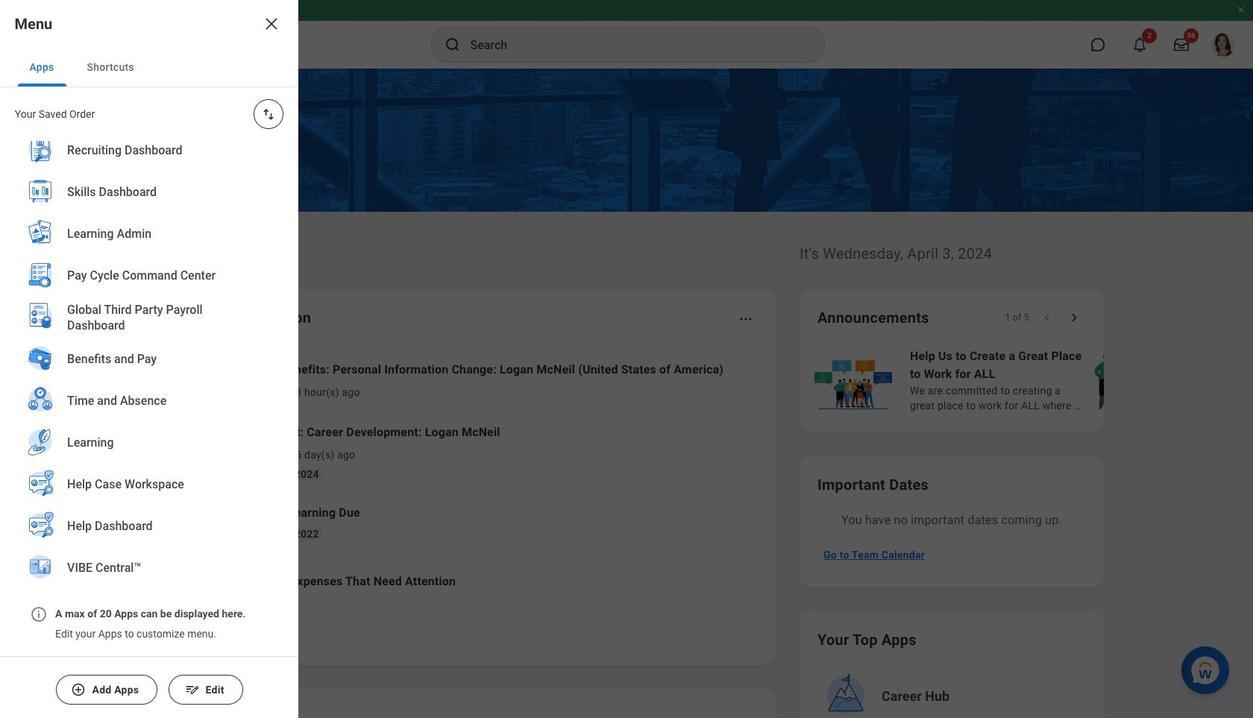 Task type: vqa. For each thing, say whether or not it's contained in the screenshot.
Balance
no



Task type: locate. For each thing, give the bounding box(es) containing it.
info image
[[30, 606, 48, 624]]

banner
[[0, 0, 1253, 69]]

x image
[[263, 15, 281, 33]]

inbox image
[[173, 625, 188, 640]]

close environment banner image
[[1237, 5, 1246, 14]]

tab list
[[0, 48, 298, 87]]

text edit image
[[185, 683, 200, 698]]

list
[[0, 0, 298, 601], [812, 346, 1253, 415], [167, 349, 758, 612]]

status
[[1005, 312, 1029, 324]]

main content
[[0, 69, 1253, 718]]

inbox large image
[[1174, 37, 1189, 52]]

notifications large image
[[1132, 37, 1147, 52]]

global navigation dialog
[[0, 0, 298, 718]]



Task type: describe. For each thing, give the bounding box(es) containing it.
plus circle image
[[71, 683, 86, 698]]

sort image
[[261, 107, 276, 122]]

chevron left small image
[[1040, 310, 1055, 325]]

profile logan mcneil element
[[1203, 28, 1244, 61]]

search image
[[444, 36, 461, 54]]

chevron right small image
[[1067, 310, 1082, 325]]



